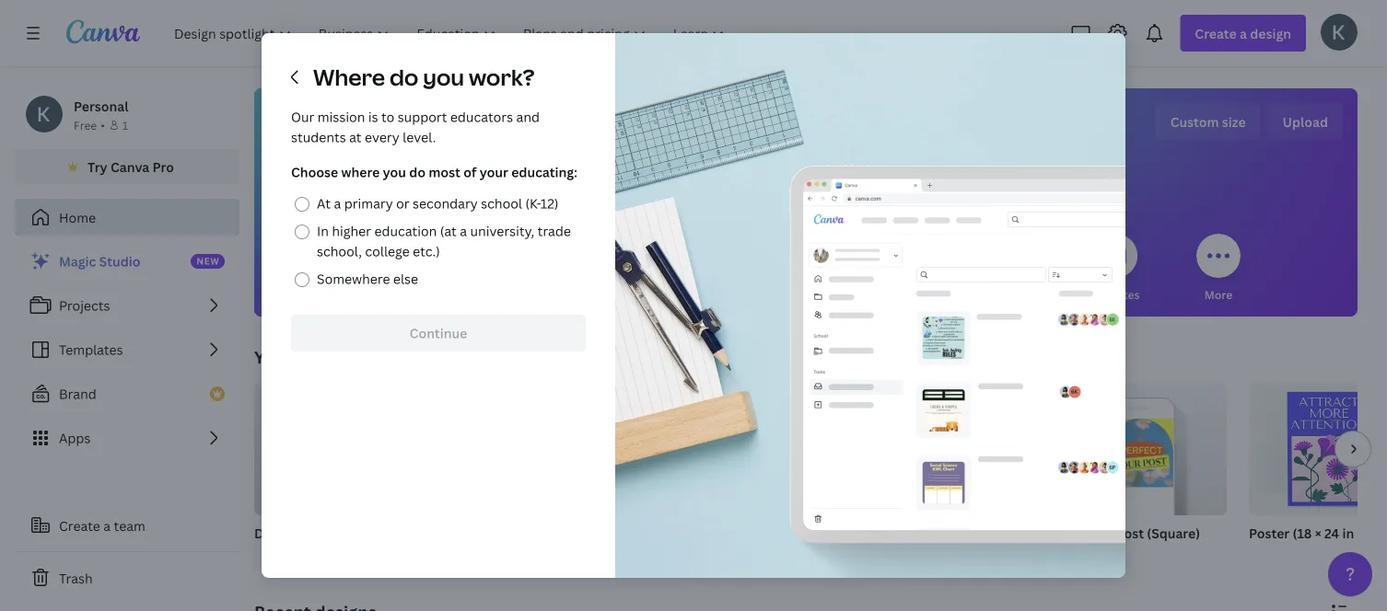 Task type: vqa. For each thing, say whether or not it's contained in the screenshot.
1
yes



Task type: locate. For each thing, give the bounding box(es) containing it.
2 horizontal spatial a
[[460, 223, 467, 240]]

3 group from the left
[[652, 383, 829, 516]]

6 group from the left
[[1249, 383, 1388, 516]]

group for doc
[[254, 383, 431, 516]]

in
[[1343, 525, 1355, 542]]

university,
[[470, 223, 535, 240]]

presentations button
[[666, 221, 740, 317]]

video group
[[851, 383, 1028, 566]]

you up or
[[383, 164, 406, 181]]

studio
[[99, 253, 140, 270]]

videos
[[891, 287, 928, 302]]

4 group from the left
[[851, 383, 1028, 516]]

most
[[429, 164, 461, 181]]

templates link
[[15, 332, 240, 369]]

(16:9)
[[736, 525, 772, 542]]

educators
[[450, 108, 513, 126]]

5 group from the left
[[1050, 383, 1227, 516]]

choose where you do most of your educating:
[[291, 164, 578, 181]]

social media
[[772, 287, 840, 302]]

for you
[[373, 287, 414, 302]]

products
[[1003, 287, 1052, 302]]

whiteboard group
[[453, 383, 630, 566]]

list
[[15, 243, 240, 457]]

option group
[[291, 190, 586, 293]]

print products
[[974, 287, 1052, 302]]

magic studio
[[59, 253, 140, 270]]

(18
[[1293, 525, 1312, 542]]

canva
[[111, 158, 149, 176]]

1 vertical spatial do
[[409, 164, 426, 181]]

to left the try... on the left of the page
[[383, 346, 400, 369]]

(at
[[440, 223, 457, 240]]

do
[[390, 62, 419, 92], [409, 164, 426, 181]]

will
[[689, 110, 737, 150]]

you for design
[[743, 110, 798, 150]]

group for poster (18 × 24 in portr
[[1249, 383, 1388, 516]]

more
[[1205, 287, 1233, 302]]

presentation
[[652, 525, 733, 542]]

our mission is to support educators and students at every level.
[[291, 108, 540, 146]]

to inside our mission is to support educators and students at every level.
[[381, 108, 395, 126]]

continue button
[[291, 315, 586, 352]]

None search field
[[530, 171, 1083, 208]]

media
[[807, 287, 840, 302]]

you
[[423, 62, 464, 92], [743, 110, 798, 150], [383, 164, 406, 181], [394, 287, 414, 302]]

social
[[772, 287, 805, 302]]

new
[[196, 255, 220, 268]]

else
[[393, 270, 418, 288]]

do left most
[[409, 164, 426, 181]]

try
[[88, 158, 107, 176]]

0 vertical spatial to
[[381, 108, 395, 126]]

do up 'support'
[[390, 62, 419, 92]]

0 horizontal spatial a
[[103, 517, 111, 535]]

presentation (16:9)
[[652, 525, 772, 542]]

try canva pro
[[88, 158, 174, 176]]

higher
[[332, 223, 371, 240]]

support
[[398, 108, 447, 126]]

create
[[59, 517, 100, 535]]

today?
[[904, 110, 1007, 150]]

in higher education (at a university, trade school, college etc.)
[[317, 223, 571, 260]]

1 vertical spatial a
[[460, 223, 467, 240]]

free •
[[74, 117, 105, 133]]

group
[[254, 383, 431, 516], [453, 383, 630, 516], [652, 383, 829, 516], [851, 383, 1028, 516], [1050, 383, 1227, 516], [1249, 383, 1388, 516]]

trash link
[[15, 560, 240, 597]]

whiteboards
[[565, 287, 634, 302]]

option group containing at a primary or secondary school (k-12)
[[291, 190, 586, 293]]

you
[[254, 346, 285, 369]]

where do you work?
[[313, 62, 535, 92]]

educating:
[[512, 164, 578, 181]]

you right for
[[394, 287, 414, 302]]

a inside in higher education (at a university, trade school, college etc.)
[[460, 223, 467, 240]]

a left team
[[103, 517, 111, 535]]

presentation (16:9) group
[[652, 383, 829, 566]]

trade
[[538, 223, 571, 240]]

a right (at
[[460, 223, 467, 240]]

24
[[1325, 525, 1340, 542]]

•
[[101, 117, 105, 133]]

1 group from the left
[[254, 383, 431, 516]]

to for is
[[381, 108, 395, 126]]

you right will at top
[[743, 110, 798, 150]]

presentations
[[666, 287, 740, 302]]

0 vertical spatial a
[[334, 195, 341, 212]]

1 vertical spatial to
[[383, 346, 400, 369]]

a right at
[[334, 195, 341, 212]]

home
[[59, 209, 96, 226]]

try...
[[404, 346, 440, 369]]

somewhere else
[[317, 270, 418, 288]]

try canva pro button
[[15, 149, 240, 184]]

you for do
[[383, 164, 406, 181]]

home link
[[15, 199, 240, 236]]

websites button
[[1091, 221, 1140, 317]]

etc.)
[[413, 243, 440, 260]]

doc
[[254, 525, 279, 542]]

you down "top level navigation" element
[[423, 62, 464, 92]]

of
[[464, 164, 477, 181]]

to for want
[[383, 346, 400, 369]]

a inside button
[[103, 517, 111, 535]]

at
[[317, 195, 331, 212]]

to right is
[[381, 108, 395, 126]]

your
[[480, 164, 509, 181]]

group for video
[[851, 383, 1028, 516]]

1 horizontal spatial a
[[334, 195, 341, 212]]

what
[[605, 110, 683, 150]]

doc group
[[254, 383, 431, 566]]

a
[[334, 195, 341, 212], [460, 223, 467, 240], [103, 517, 111, 535]]

education
[[375, 223, 437, 240]]

2 vertical spatial a
[[103, 517, 111, 535]]



Task type: describe. For each thing, give the bounding box(es) containing it.
(square)
[[1147, 525, 1201, 542]]

you might want to try...
[[254, 346, 440, 369]]

projects
[[59, 297, 110, 315]]

or
[[396, 195, 410, 212]]

personal
[[74, 97, 128, 115]]

videos button
[[887, 221, 932, 317]]

students
[[291, 129, 346, 146]]

top level navigation element
[[162, 15, 740, 52]]

want
[[339, 346, 379, 369]]

apps link
[[15, 420, 240, 457]]

every
[[365, 129, 400, 146]]

print
[[974, 287, 1000, 302]]

continue
[[410, 325, 467, 342]]

brand link
[[15, 376, 240, 413]]

×
[[1316, 525, 1322, 542]]

might
[[288, 346, 335, 369]]

mission
[[318, 108, 365, 126]]

video
[[851, 525, 887, 542]]

you for work?
[[423, 62, 464, 92]]

a for primary
[[334, 195, 341, 212]]

level.
[[403, 129, 436, 146]]

work?
[[469, 62, 535, 92]]

secondary
[[413, 195, 478, 212]]

for
[[373, 287, 391, 302]]

trash
[[59, 570, 93, 587]]

college
[[365, 243, 410, 260]]

instagram
[[1050, 525, 1113, 542]]

templates
[[59, 341, 123, 359]]

group for instagram post (square)
[[1050, 383, 1227, 516]]

school
[[481, 195, 522, 212]]

poster (18 × 24 in portrait) group
[[1249, 383, 1388, 566]]

whiteboards button
[[565, 221, 634, 317]]

poster (18 × 24 in portr
[[1249, 525, 1388, 542]]

poster
[[1249, 525, 1290, 542]]

and
[[516, 108, 540, 126]]

pro
[[153, 158, 174, 176]]

more button
[[1197, 221, 1241, 317]]

school,
[[317, 243, 362, 260]]

1
[[122, 117, 128, 133]]

post
[[1117, 525, 1144, 542]]

at a primary or secondary school (k-12)
[[317, 195, 559, 212]]

for you button
[[371, 221, 416, 317]]

create a team button
[[15, 508, 240, 545]]

team
[[114, 517, 145, 535]]

2 group from the left
[[453, 383, 630, 516]]

portr
[[1358, 525, 1388, 542]]

12)
[[541, 195, 559, 212]]

primary
[[344, 195, 393, 212]]

websites
[[1091, 287, 1140, 302]]

a for team
[[103, 517, 111, 535]]

(k-
[[526, 195, 541, 212]]

magic
[[59, 253, 96, 270]]

somewhere
[[317, 270, 390, 288]]

design
[[804, 110, 898, 150]]

free
[[74, 117, 97, 133]]

where
[[313, 62, 385, 92]]

social media button
[[772, 221, 840, 317]]

apps
[[59, 430, 91, 447]]

instagram post (square) group
[[1050, 383, 1227, 566]]

in
[[317, 223, 329, 240]]

group for presentation (16:9)
[[652, 383, 829, 516]]

is
[[368, 108, 378, 126]]

choose
[[291, 164, 338, 181]]

create a team
[[59, 517, 145, 535]]

list containing magic studio
[[15, 243, 240, 457]]

0 vertical spatial do
[[390, 62, 419, 92]]

brand
[[59, 386, 97, 403]]

what will you design today?
[[605, 110, 1007, 150]]

our
[[291, 108, 315, 126]]

you inside button
[[394, 287, 414, 302]]



